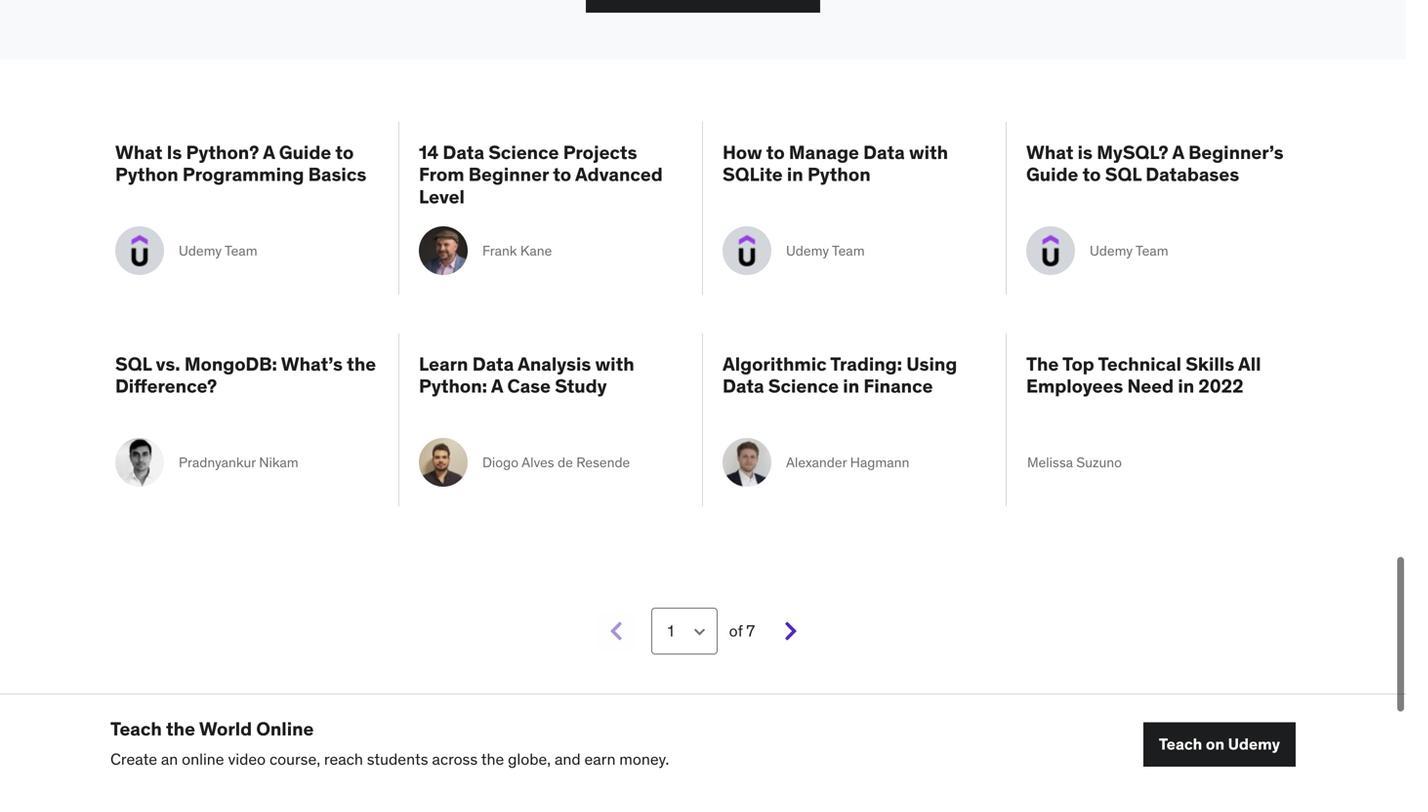 Task type: locate. For each thing, give the bounding box(es) containing it.
science
[[489, 140, 559, 164], [768, 375, 839, 398]]

an
[[161, 750, 178, 770]]

1 horizontal spatial in
[[843, 375, 860, 398]]

sql left vs. at left
[[115, 352, 152, 376]]

reach
[[324, 750, 363, 770]]

teach inside teach the world online create an online video course, reach students across the globe, and earn money.
[[110, 718, 162, 741]]

udemy team down what is mysql? a beginner's guide to sql databases link
[[1090, 242, 1169, 260]]

1 horizontal spatial sql
[[1105, 163, 1142, 186]]

udemy down 'how to manage data with sqlite in python' link
[[786, 242, 829, 260]]

2 udemy team from the left
[[786, 242, 865, 260]]

a inside learn data analysis with python: a case study
[[491, 375, 503, 398]]

data
[[443, 140, 484, 164], [863, 140, 905, 164], [472, 352, 514, 376], [723, 375, 764, 398]]

data inside algorithmic trading: using data science in finance
[[723, 375, 764, 398]]

0 horizontal spatial udemy team
[[179, 242, 257, 260]]

in inside algorithmic trading: using data science in finance
[[843, 375, 860, 398]]

1 udemy team from the left
[[179, 242, 257, 260]]

the
[[347, 352, 376, 376], [166, 718, 195, 741], [481, 750, 504, 770]]

the inside sql vs. mongodb: what's the difference?
[[347, 352, 376, 376]]

team down what is mysql? a beginner's guide to sql databases link
[[1136, 242, 1169, 260]]

analysis
[[518, 352, 591, 376]]

2 horizontal spatial the
[[481, 750, 504, 770]]

1 horizontal spatial a
[[491, 375, 503, 398]]

0 vertical spatial the
[[347, 352, 376, 376]]

online
[[182, 750, 224, 770]]

0 horizontal spatial with
[[595, 352, 634, 376]]

1 vertical spatial with
[[595, 352, 634, 376]]

sql right is
[[1105, 163, 1142, 186]]

what is mysql? a beginner's guide to sql databases link
[[1026, 140, 1291, 208]]

python:
[[419, 375, 487, 398]]

0 horizontal spatial in
[[787, 163, 803, 186]]

udemy for python
[[786, 242, 829, 260]]

teach up 'create'
[[110, 718, 162, 741]]

udemy team for python
[[786, 242, 865, 260]]

2 python from the left
[[808, 163, 871, 186]]

beginner
[[469, 163, 549, 186]]

using
[[906, 352, 957, 376]]

1 horizontal spatial science
[[768, 375, 839, 398]]

2022
[[1199, 375, 1244, 398]]

a
[[263, 140, 275, 164], [1172, 140, 1184, 164], [491, 375, 503, 398]]

1 horizontal spatial what
[[1026, 140, 1074, 164]]

teach for the
[[110, 718, 162, 741]]

algorithmic trading: using data science in finance link
[[723, 352, 986, 420]]

nikam
[[259, 454, 298, 471]]

udemy team for sql
[[1090, 242, 1169, 260]]

2 horizontal spatial in
[[1178, 375, 1195, 398]]

what inside what is mysql? a beginner's guide to sql databases
[[1026, 140, 1074, 164]]

0 vertical spatial sql
[[1105, 163, 1142, 186]]

udemy right on
[[1228, 735, 1280, 755]]

sql inside what is mysql? a beginner's guide to sql databases
[[1105, 163, 1142, 186]]

learn data analysis with python: a case study
[[419, 352, 634, 398]]

of 7
[[725, 621, 755, 641]]

employees
[[1026, 375, 1123, 398]]

sql vs. mongodb: what's the difference?
[[115, 352, 376, 398]]

what inside what is python? a guide to python programming basics
[[115, 140, 162, 164]]

what for what is mysql? a beginner's guide to sql databases
[[1026, 140, 1074, 164]]

udemy for programming
[[179, 242, 222, 260]]

team for sql
[[1136, 242, 1169, 260]]

teach
[[110, 718, 162, 741], [1159, 735, 1202, 755]]

0 horizontal spatial a
[[263, 140, 275, 164]]

2 horizontal spatial a
[[1172, 140, 1184, 164]]

mongodb:
[[184, 352, 277, 376]]

money.
[[619, 750, 669, 770]]

teach left on
[[1159, 735, 1202, 755]]

team for programming
[[225, 242, 257, 260]]

algorithmic
[[723, 352, 827, 376]]

programming
[[183, 163, 304, 186]]

across
[[432, 750, 478, 770]]

a inside what is python? a guide to python programming basics
[[263, 140, 275, 164]]

science left projects
[[489, 140, 559, 164]]

udemy team
[[179, 242, 257, 260], [786, 242, 865, 260], [1090, 242, 1169, 260]]

and
[[555, 750, 581, 770]]

1 horizontal spatial team
[[832, 242, 865, 260]]

a right the python?
[[263, 140, 275, 164]]

what is python? a guide to python programming basics
[[115, 140, 366, 186]]

what is python? a guide to python programming basics link
[[115, 140, 379, 208]]

basics
[[308, 163, 366, 186]]

to inside 14 data science projects from beginner to advanced level
[[553, 163, 571, 186]]

data inside learn data analysis with python: a case study
[[472, 352, 514, 376]]

to inside what is python? a guide to python programming basics
[[335, 140, 354, 164]]

teach for on
[[1159, 735, 1202, 755]]

python inside what is python? a guide to python programming basics
[[115, 163, 178, 186]]

to
[[335, 140, 354, 164], [766, 140, 785, 164], [553, 163, 571, 186], [1083, 163, 1101, 186]]

science up alexander
[[768, 375, 839, 398]]

0 horizontal spatial teach
[[110, 718, 162, 741]]

1 vertical spatial science
[[768, 375, 839, 398]]

2 what from the left
[[1026, 140, 1074, 164]]

a inside what is mysql? a beginner's guide to sql databases
[[1172, 140, 1184, 164]]

python
[[115, 163, 178, 186], [808, 163, 871, 186]]

1 horizontal spatial guide
[[1026, 163, 1079, 186]]

manage
[[789, 140, 859, 164]]

1 horizontal spatial with
[[909, 140, 948, 164]]

melissa suzuno
[[1027, 454, 1122, 471]]

1 what from the left
[[115, 140, 162, 164]]

1 team from the left
[[225, 242, 257, 260]]

0 horizontal spatial team
[[225, 242, 257, 260]]

0 horizontal spatial science
[[489, 140, 559, 164]]

a right mysql?
[[1172, 140, 1184, 164]]

team down programming
[[225, 242, 257, 260]]

2 horizontal spatial udemy team
[[1090, 242, 1169, 260]]

udemy team down programming
[[179, 242, 257, 260]]

0 horizontal spatial python
[[115, 163, 178, 186]]

hagmann
[[850, 454, 910, 471]]

globe,
[[508, 750, 551, 770]]

teach on udemy link
[[1143, 723, 1296, 767]]

in left 2022
[[1178, 375, 1195, 398]]

udemy down what is mysql? a beginner's guide to sql databases link
[[1090, 242, 1133, 260]]

2 vertical spatial the
[[481, 750, 504, 770]]

1 python from the left
[[115, 163, 178, 186]]

1 horizontal spatial the
[[347, 352, 376, 376]]

a for python?
[[263, 140, 275, 164]]

0 vertical spatial science
[[489, 140, 559, 164]]

2 team from the left
[[832, 242, 865, 260]]

technical
[[1098, 352, 1182, 376]]

udemy team down 'how to manage data with sqlite in python' link
[[786, 242, 865, 260]]

1 vertical spatial sql
[[115, 352, 152, 376]]

2 horizontal spatial team
[[1136, 242, 1169, 260]]

sql vs. mongodb: what's the difference? link
[[115, 352, 379, 420]]

in right sqlite
[[787, 163, 803, 186]]

finance
[[864, 375, 933, 398]]

1 horizontal spatial python
[[808, 163, 871, 186]]

projects
[[563, 140, 637, 164]]

online
[[256, 718, 314, 741]]

udemy
[[179, 242, 222, 260], [786, 242, 829, 260], [1090, 242, 1133, 260], [1228, 735, 1280, 755]]

1 horizontal spatial teach
[[1159, 735, 1202, 755]]

vs.
[[156, 352, 180, 376]]

0 horizontal spatial the
[[166, 718, 195, 741]]

a left case on the left of the page
[[491, 375, 503, 398]]

0 horizontal spatial what
[[115, 140, 162, 164]]

students
[[367, 750, 428, 770]]

0 vertical spatial with
[[909, 140, 948, 164]]

science inside 14 data science projects from beginner to advanced level
[[489, 140, 559, 164]]

pradnyankur nikam
[[179, 454, 298, 471]]

what for what is python? a guide to python programming basics
[[115, 140, 162, 164]]

case
[[507, 375, 551, 398]]

in
[[787, 163, 803, 186], [843, 375, 860, 398], [1178, 375, 1195, 398]]

sql inside sql vs. mongodb: what's the difference?
[[115, 352, 152, 376]]

python right sqlite
[[808, 163, 871, 186]]

python inside how to manage data with sqlite in python
[[808, 163, 871, 186]]

guide right the python?
[[279, 140, 331, 164]]

all
[[1238, 352, 1261, 376]]

udemy down programming
[[179, 242, 222, 260]]

sql
[[1105, 163, 1142, 186], [115, 352, 152, 376]]

guide left mysql?
[[1026, 163, 1079, 186]]

0 horizontal spatial sql
[[115, 352, 152, 376]]

14 data science projects from beginner to advanced level
[[419, 140, 663, 208]]

team
[[225, 242, 257, 260], [832, 242, 865, 260], [1136, 242, 1169, 260]]

the right what's
[[347, 352, 376, 376]]

the left globe,
[[481, 750, 504, 770]]

3 team from the left
[[1136, 242, 1169, 260]]

what
[[115, 140, 162, 164], [1026, 140, 1074, 164]]

study
[[555, 375, 607, 398]]

python left the python?
[[115, 163, 178, 186]]

the up an
[[166, 718, 195, 741]]

alexander hagmann
[[786, 454, 910, 471]]

0 horizontal spatial guide
[[279, 140, 331, 164]]

team down 'how to manage data with sqlite in python' link
[[832, 242, 865, 260]]

a for mysql?
[[1172, 140, 1184, 164]]

3 udemy team from the left
[[1090, 242, 1169, 260]]

1 horizontal spatial udemy team
[[786, 242, 865, 260]]

in left finance
[[843, 375, 860, 398]]



Task type: describe. For each thing, give the bounding box(es) containing it.
udemy team for programming
[[179, 242, 257, 260]]

resende
[[576, 454, 630, 471]]

of
[[729, 621, 743, 641]]

teach the world online create an online video course, reach students across the globe, and earn money.
[[110, 718, 669, 770]]

learn
[[419, 352, 468, 376]]

14
[[419, 140, 439, 164]]

diogo
[[482, 454, 519, 471]]

what is mysql? a beginner's guide to sql databases
[[1026, 140, 1284, 186]]

what's
[[281, 352, 343, 376]]

de
[[558, 454, 573, 471]]

to inside what is mysql? a beginner's guide to sql databases
[[1083, 163, 1101, 186]]

7
[[746, 621, 755, 641]]

how to manage data with sqlite in python
[[723, 140, 948, 186]]

data inside how to manage data with sqlite in python
[[863, 140, 905, 164]]

udemy for sql
[[1090, 242, 1133, 260]]

teach on udemy
[[1159, 735, 1280, 755]]

alves
[[522, 454, 554, 471]]

beginner's
[[1189, 140, 1284, 164]]

the
[[1026, 352, 1059, 376]]

in inside the top technical skills all employees need in 2022
[[1178, 375, 1195, 398]]

databases
[[1146, 163, 1239, 186]]

algorithmic trading: using data science in finance
[[723, 352, 957, 398]]

world
[[199, 718, 252, 741]]

frank
[[482, 242, 517, 260]]

guide inside what is mysql? a beginner's guide to sql databases
[[1026, 163, 1079, 186]]

the top technical skills all employees need in 2022 link
[[1026, 352, 1291, 420]]

pradnyankur
[[179, 454, 256, 471]]

kane
[[520, 242, 552, 260]]

sqlite
[[723, 163, 783, 186]]

previous icon image
[[607, 621, 625, 642]]

learn data analysis with python: a case study link
[[419, 352, 683, 420]]

frank kane
[[482, 242, 552, 260]]

difference?
[[115, 375, 217, 398]]

suzuno
[[1077, 454, 1122, 471]]

with inside how to manage data with sqlite in python
[[909, 140, 948, 164]]

with inside learn data analysis with python: a case study
[[595, 352, 634, 376]]

level
[[419, 185, 465, 208]]

guide inside what is python? a guide to python programming basics
[[279, 140, 331, 164]]

how to manage data with sqlite in python link
[[723, 140, 986, 208]]

python?
[[186, 140, 259, 164]]

video
[[228, 750, 266, 770]]

next icon image
[[782, 621, 800, 642]]

on
[[1206, 735, 1225, 755]]

trading:
[[830, 352, 902, 376]]

team for python
[[832, 242, 865, 260]]

science inside algorithmic trading: using data science in finance
[[768, 375, 839, 398]]

earn
[[584, 750, 616, 770]]

how
[[723, 140, 762, 164]]

is
[[1078, 140, 1093, 164]]

create
[[110, 750, 157, 770]]

from
[[419, 163, 464, 186]]

data inside 14 data science projects from beginner to advanced level
[[443, 140, 484, 164]]

skills
[[1186, 352, 1235, 376]]

in inside how to manage data with sqlite in python
[[787, 163, 803, 186]]

to inside how to manage data with sqlite in python
[[766, 140, 785, 164]]

1 vertical spatial the
[[166, 718, 195, 741]]

top
[[1063, 352, 1095, 376]]

course,
[[269, 750, 320, 770]]

mysql?
[[1097, 140, 1169, 164]]

the top technical skills all employees need in 2022
[[1026, 352, 1261, 398]]

14 data science projects from beginner to advanced level link
[[419, 140, 683, 208]]

advanced
[[575, 163, 663, 186]]

is
[[167, 140, 182, 164]]

need
[[1127, 375, 1174, 398]]

melissa
[[1027, 454, 1073, 471]]

alexander
[[786, 454, 847, 471]]

diogo alves de resende
[[482, 454, 630, 471]]



Task type: vqa. For each thing, say whether or not it's contained in the screenshot.
to inside 'How to Manage Data with SQLite in Python'
yes



